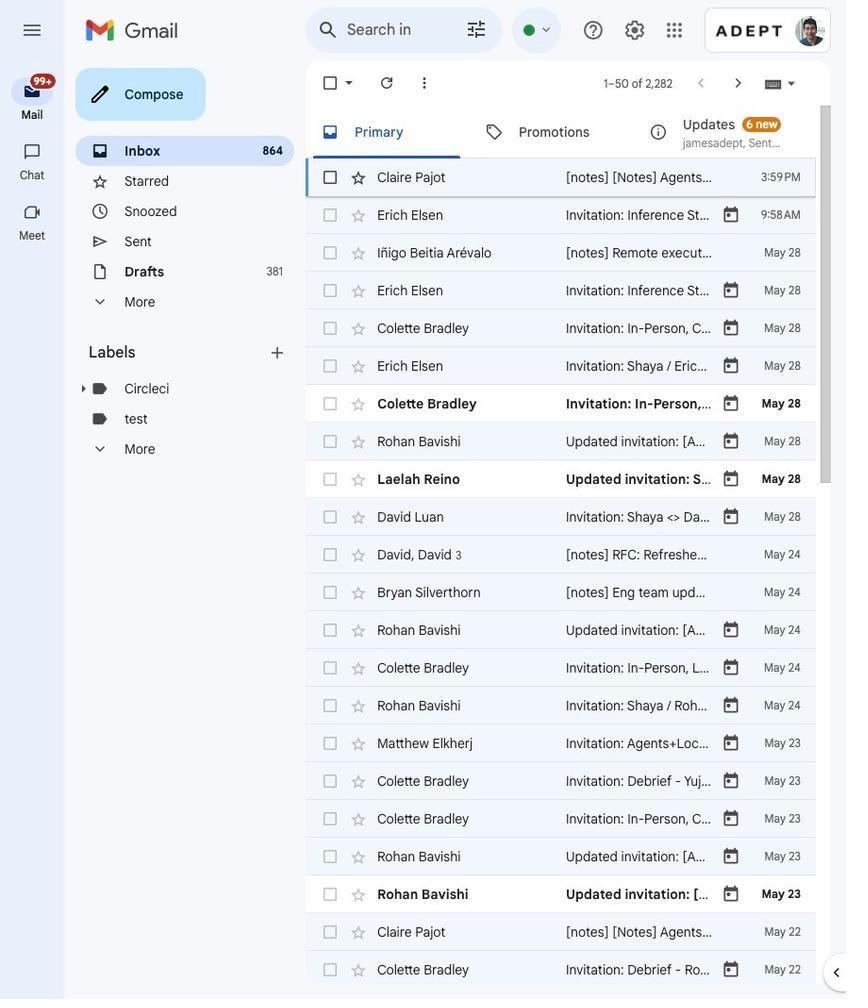 Task type: describe. For each thing, give the bounding box(es) containing it.
2 calendar event image from the top
[[722, 319, 741, 338]]

gmail image
[[85, 11, 188, 49]]

calendar event image for 8th row from the bottom
[[722, 696, 741, 715]]

promotions tab
[[470, 106, 633, 158]]

Search in mail search field
[[306, 8, 503, 53]]

4 row from the top
[[306, 272, 846, 309]]

calendar event image for ninth row
[[722, 470, 741, 489]]

select input tool image
[[786, 76, 797, 90]]

15 row from the top
[[306, 687, 846, 725]]

21 row from the top
[[306, 913, 840, 951]]

1 calendar event image from the top
[[722, 281, 741, 300]]

22 row from the top
[[306, 951, 846, 989]]

calendar event image for 13th row from the top of the page
[[722, 621, 741, 640]]

more email options image
[[415, 74, 434, 92]]

16 row from the top
[[306, 725, 846, 762]]

search in mail image
[[311, 13, 345, 47]]

1 row from the top
[[306, 158, 837, 196]]

main menu image
[[21, 19, 43, 42]]

calendar event image for 21th row from the bottom
[[722, 206, 741, 225]]

advanced search options image
[[458, 10, 495, 48]]

refresh image
[[377, 74, 396, 92]]

14 row from the top
[[306, 649, 846, 687]]

updates, 6 new messages, tab
[[634, 106, 799, 158]]

3 row from the top
[[306, 234, 816, 272]]



Task type: locate. For each thing, give the bounding box(es) containing it.
None checkbox
[[321, 168, 340, 187], [321, 357, 340, 375], [321, 394, 340, 413], [321, 432, 340, 451], [321, 470, 340, 489], [321, 545, 340, 564], [321, 583, 340, 602], [321, 621, 340, 640], [321, 734, 340, 753], [321, 847, 340, 866], [321, 960, 340, 979], [321, 168, 340, 187], [321, 357, 340, 375], [321, 394, 340, 413], [321, 432, 340, 451], [321, 470, 340, 489], [321, 545, 340, 564], [321, 583, 340, 602], [321, 621, 340, 640], [321, 734, 340, 753], [321, 847, 340, 866], [321, 960, 340, 979]]

3 calendar event image from the top
[[722, 394, 741, 413]]

calendar event image for 13th row from the bottom
[[722, 508, 741, 526]]

9 calendar event image from the top
[[722, 696, 741, 715]]

calendar event image for 7th row from the bottom of the page
[[722, 734, 741, 753]]

calendar event image for 9th row from the bottom
[[722, 658, 741, 677]]

9 row from the top
[[306, 460, 846, 498]]

Search in mail text field
[[347, 21, 412, 40]]

row
[[306, 158, 837, 196], [306, 196, 846, 234], [306, 234, 816, 272], [306, 272, 846, 309], [306, 309, 846, 347], [306, 347, 846, 385], [306, 385, 846, 423], [306, 423, 846, 460], [306, 460, 846, 498], [306, 498, 846, 536], [306, 536, 846, 574], [306, 574, 818, 611], [306, 611, 846, 649], [306, 649, 846, 687], [306, 687, 846, 725], [306, 725, 846, 762], [306, 762, 846, 800], [306, 800, 846, 838], [306, 838, 846, 875], [306, 875, 846, 913], [306, 913, 840, 951], [306, 951, 846, 989]]

19 row from the top
[[306, 838, 846, 875]]

18 row from the top
[[306, 800, 846, 838]]

20 row from the top
[[306, 875, 846, 913]]

2 row from the top
[[306, 196, 846, 234]]

calendar event image for seventh row
[[722, 394, 741, 413]]

1 calendar event image from the top
[[722, 206, 741, 225]]

10 calendar event image from the top
[[722, 734, 741, 753]]

older image
[[729, 74, 748, 92]]

calendar event image for 17th row from the bottom of the page
[[722, 357, 741, 375]]

0 vertical spatial calendar event image
[[722, 281, 741, 300]]

None checkbox
[[321, 74, 340, 92], [321, 206, 340, 225], [321, 243, 340, 262], [321, 281, 340, 300], [321, 319, 340, 338], [321, 508, 340, 526], [321, 658, 340, 677], [321, 696, 340, 715], [321, 772, 340, 791], [321, 809, 340, 828], [321, 885, 340, 904], [321, 923, 340, 942], [321, 74, 340, 92], [321, 206, 340, 225], [321, 243, 340, 262], [321, 281, 340, 300], [321, 319, 340, 338], [321, 508, 340, 526], [321, 658, 340, 677], [321, 696, 340, 715], [321, 772, 340, 791], [321, 809, 340, 828], [321, 885, 340, 904], [321, 923, 340, 942]]

tab list
[[306, 106, 816, 158]]

main content
[[306, 106, 846, 999]]

settings image
[[624, 19, 646, 42]]

5 calendar event image from the top
[[722, 470, 741, 489]]

6 calendar event image from the top
[[722, 508, 741, 526]]

7 row from the top
[[306, 385, 846, 423]]

7 calendar event image from the top
[[722, 621, 741, 640]]

support image
[[582, 19, 605, 42]]

calendar event image
[[722, 281, 741, 300], [722, 319, 741, 338]]

2 calendar event image from the top
[[722, 357, 741, 375]]

primary tab
[[306, 106, 468, 158]]

navigation
[[0, 60, 66, 999]]

6 row from the top
[[306, 347, 846, 385]]

calendar event image for 15th row from the bottom
[[722, 432, 741, 451]]

heading
[[0, 108, 64, 123], [0, 168, 64, 183], [0, 228, 64, 243], [89, 343, 268, 362]]

1 vertical spatial calendar event image
[[722, 319, 741, 338]]

8 row from the top
[[306, 423, 846, 460]]

10 row from the top
[[306, 498, 846, 536]]

17 row from the top
[[306, 762, 846, 800]]

12 row from the top
[[306, 574, 818, 611]]

4 calendar event image from the top
[[722, 432, 741, 451]]

5 row from the top
[[306, 309, 846, 347]]

calendar event image
[[722, 206, 741, 225], [722, 357, 741, 375], [722, 394, 741, 413], [722, 432, 741, 451], [722, 470, 741, 489], [722, 508, 741, 526], [722, 621, 741, 640], [722, 658, 741, 677], [722, 696, 741, 715], [722, 734, 741, 753]]

8 calendar event image from the top
[[722, 658, 741, 677]]

11 row from the top
[[306, 536, 846, 574]]

13 row from the top
[[306, 611, 846, 649]]



Task type: vqa. For each thing, say whether or not it's contained in the screenshot.
"Healthy" at the left top
no



